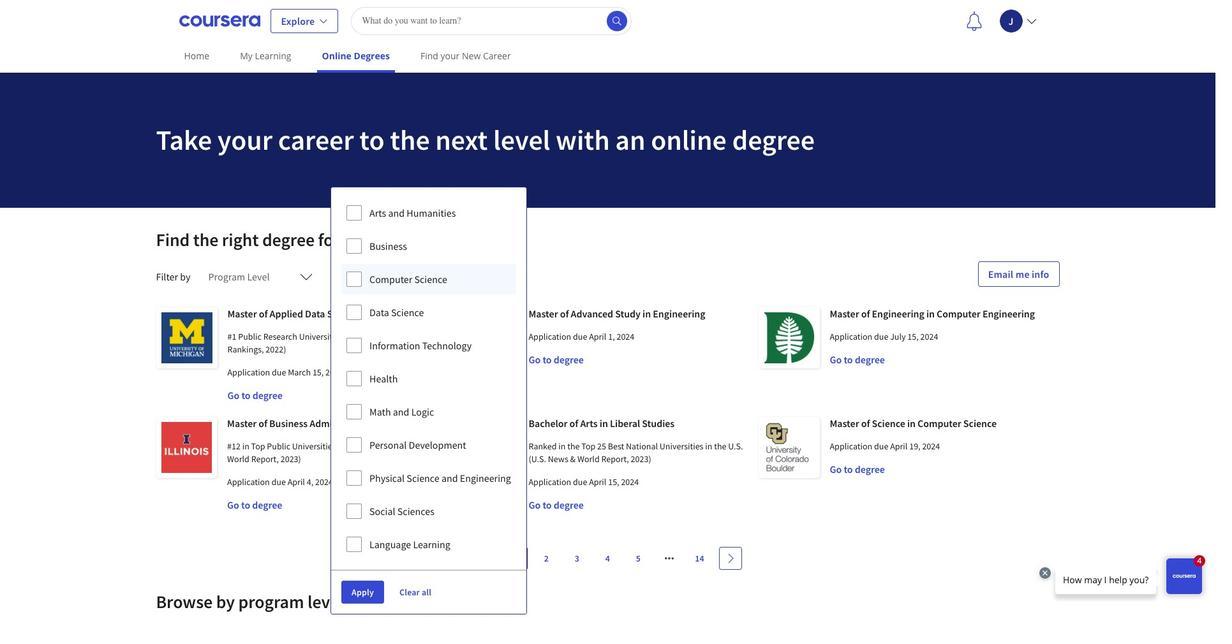 Task type: locate. For each thing, give the bounding box(es) containing it.
of up application due july 15, 2024
[[861, 308, 870, 320]]

due
[[573, 331, 587, 343], [874, 331, 888, 343], [272, 367, 286, 378], [874, 441, 888, 452], [272, 477, 286, 488], [573, 477, 587, 488]]

of right bachelor
[[570, 417, 578, 430]]

2023) up application due april 4, 2024
[[281, 454, 301, 465]]

online
[[651, 123, 727, 158]]

world down #12
[[227, 454, 249, 465]]

15, down best
[[608, 477, 619, 488]]

research
[[263, 331, 297, 343]]

in
[[643, 308, 651, 320], [926, 308, 935, 320], [338, 331, 346, 343], [600, 417, 608, 430], [907, 417, 916, 430], [242, 441, 249, 452], [338, 441, 345, 452], [558, 441, 566, 452], [705, 441, 712, 452]]

due left "19,"
[[874, 441, 888, 452]]

health
[[369, 373, 398, 385]]

my learning
[[240, 50, 291, 62]]

2 vertical spatial 15,
[[608, 477, 619, 488]]

application down ranked
[[529, 477, 571, 488]]

news down (imba)
[[397, 441, 417, 452]]

1 vertical spatial (u.s.
[[529, 454, 546, 465]]

find
[[420, 50, 438, 62], [156, 228, 190, 251]]

1 vertical spatial learning
[[413, 539, 450, 551]]

u.s. left university of colorado boulder image
[[728, 441, 743, 452]]

2024 down #1 public research university in the u.s. (qs world rankings, 2022)
[[325, 367, 343, 378]]

& right personal
[[419, 441, 424, 452]]

0 vertical spatial your
[[441, 50, 460, 62]]

arts up 25
[[580, 417, 598, 430]]

1 horizontal spatial report,
[[601, 454, 629, 465]]

master up application due july 15, 2024
[[830, 308, 859, 320]]

world right the (qs
[[393, 331, 415, 343]]

arts up you
[[369, 207, 386, 219]]

application left july
[[830, 331, 872, 343]]

0 vertical spatial public
[[238, 331, 262, 343]]

2 horizontal spatial world
[[577, 454, 600, 465]]

(u.s. down ranked
[[529, 454, 546, 465]]

2024 right 1, in the bottom of the page
[[617, 331, 634, 343]]

new
[[462, 50, 481, 62]]

of for applied
[[259, 308, 268, 320]]

0 vertical spatial 15,
[[908, 331, 919, 343]]

1 horizontal spatial arts
[[580, 417, 598, 430]]

data up university
[[305, 308, 325, 320]]

0 horizontal spatial top
[[251, 441, 265, 452]]

due for application due april 4, 2024
[[272, 477, 286, 488]]

1 horizontal spatial business
[[369, 240, 407, 253]]

world down 25
[[577, 454, 600, 465]]

email
[[988, 268, 1013, 281]]

2023)
[[281, 454, 301, 465], [631, 454, 651, 465]]

of for science
[[861, 417, 870, 430]]

1 top from the left
[[251, 441, 265, 452]]

top inside ranked in the top 25 best national universities in the u.s. (u.s. news & world report, 2023)
[[581, 441, 595, 452]]

1 vertical spatial public
[[267, 441, 290, 452]]

1 horizontal spatial world
[[393, 331, 415, 343]]

find left the new at the top of page
[[420, 50, 438, 62]]

and left humanities
[[388, 207, 405, 219]]

browse
[[156, 591, 213, 614]]

by right "browse"
[[216, 591, 235, 614]]

(u.s. inside ranked in the top 25 best national universities in the u.s. (u.s. news & world report, 2023)
[[529, 454, 546, 465]]

0 horizontal spatial &
[[419, 441, 424, 452]]

to down application due april 15, 2024
[[543, 499, 552, 512]]

1,
[[608, 331, 615, 343]]

0 vertical spatial by
[[180, 271, 190, 283]]

application for application due april 4, 2024
[[227, 477, 270, 488]]

your right the take
[[217, 123, 272, 158]]

logic
[[411, 406, 434, 419]]

go down application due april 4, 2024
[[227, 499, 239, 512]]

report,
[[251, 454, 279, 465], [601, 454, 629, 465]]

master for master of business administration (imba)
[[227, 417, 257, 430]]

options list list box
[[331, 188, 526, 570]]

0 vertical spatial find
[[420, 50, 438, 62]]

browse by program level
[[156, 591, 344, 614]]

program
[[238, 591, 304, 614]]

and down the development
[[441, 472, 458, 485]]

0 horizontal spatial by
[[180, 271, 190, 283]]

14
[[695, 553, 704, 565]]

learning inside options list list box
[[413, 539, 450, 551]]

application due april 4, 2024
[[227, 477, 333, 488]]

application for application due april 15, 2024
[[529, 477, 571, 488]]

0 vertical spatial and
[[388, 207, 405, 219]]

2024 for application due july 15, 2024
[[920, 331, 938, 343]]

1 vertical spatial 15,
[[313, 367, 324, 378]]

by for filter
[[180, 271, 190, 283]]

april left "19,"
[[890, 441, 908, 452]]

july
[[890, 331, 906, 343]]

universities down the studies on the right
[[660, 441, 703, 452]]

due down bachelor of arts in liberal studies
[[573, 477, 587, 488]]

&
[[419, 441, 424, 452], [570, 454, 576, 465]]

online
[[322, 50, 352, 62]]

0 horizontal spatial 15,
[[313, 367, 324, 378]]

0 horizontal spatial your
[[217, 123, 272, 158]]

master for master of advanced study in engineering
[[529, 308, 558, 320]]

your for find
[[441, 50, 460, 62]]

data
[[369, 306, 389, 319], [305, 308, 325, 320]]

1 horizontal spatial data
[[369, 306, 389, 319]]

2 button
[[535, 547, 558, 570]]

top left 25
[[581, 441, 595, 452]]

(u.s. down (imba)
[[377, 441, 395, 452]]

level left apply
[[307, 591, 344, 614]]

april down 25
[[589, 477, 606, 488]]

data inside options list list box
[[369, 306, 389, 319]]

subject
[[338, 271, 371, 283]]

go
[[529, 353, 541, 366], [830, 353, 842, 366], [227, 389, 239, 402], [830, 463, 842, 476], [227, 499, 239, 512], [529, 499, 541, 512]]

1 vertical spatial your
[[217, 123, 272, 158]]

2 horizontal spatial 15,
[[908, 331, 919, 343]]

0 horizontal spatial public
[[238, 331, 262, 343]]

15, for master of applied data science
[[313, 367, 324, 378]]

(u.s. inside #12 in top public universities in the u.s. (u.s. news & world report, 2023)
[[377, 441, 395, 452]]

degree
[[732, 123, 815, 158], [262, 228, 315, 251], [554, 353, 584, 366], [855, 353, 885, 366], [252, 389, 283, 402], [855, 463, 885, 476], [252, 499, 282, 512], [554, 499, 584, 512]]

universities down master of business administration (imba)
[[292, 441, 336, 452]]

learning for language learning
[[413, 539, 450, 551]]

the
[[390, 123, 430, 158], [193, 228, 218, 251], [347, 331, 360, 343], [347, 441, 359, 452], [567, 441, 580, 452], [714, 441, 726, 452]]

1 vertical spatial arts
[[580, 417, 598, 430]]

news down ranked
[[548, 454, 568, 465]]

1 horizontal spatial level
[[493, 123, 550, 158]]

15, right july
[[908, 331, 919, 343]]

2024 right 4,
[[315, 477, 333, 488]]

find inside find your new career "link"
[[420, 50, 438, 62]]

2 2023) from the left
[[631, 454, 651, 465]]

your inside "link"
[[441, 50, 460, 62]]

email me info
[[988, 268, 1049, 281]]

1 vertical spatial &
[[570, 454, 576, 465]]

master of applied data science
[[227, 308, 360, 320]]

2 report, from the left
[[601, 454, 629, 465]]

15, right "march"
[[313, 367, 324, 378]]

application down #12
[[227, 477, 270, 488]]

application down 'advanced'
[[529, 331, 571, 343]]

to down application due march 15, 2024
[[241, 389, 251, 402]]

3
[[575, 553, 579, 565]]

0 horizontal spatial (u.s.
[[377, 441, 395, 452]]

world inside #1 public research university in the u.s. (qs world rankings, 2022)
[[393, 331, 415, 343]]

the inside #1 public research university in the u.s. (qs world rankings, 2022)
[[347, 331, 360, 343]]

1 horizontal spatial your
[[441, 50, 460, 62]]

2 vertical spatial computer
[[918, 417, 961, 430]]

0 horizontal spatial 2023)
[[281, 454, 301, 465]]

of up "application due april 19, 2024"
[[861, 417, 870, 430]]

1 horizontal spatial learning
[[413, 539, 450, 551]]

1 horizontal spatial &
[[570, 454, 576, 465]]

university of michigan image
[[156, 308, 217, 369]]

0 vertical spatial &
[[419, 441, 424, 452]]

& up application due april 15, 2024
[[570, 454, 576, 465]]

clear all
[[399, 587, 431, 598]]

2 top from the left
[[581, 441, 595, 452]]

level
[[493, 123, 550, 158], [307, 591, 344, 614]]

april for 15,
[[589, 477, 606, 488]]

april
[[589, 331, 606, 343], [890, 441, 908, 452], [288, 477, 305, 488], [589, 477, 606, 488]]

studies
[[642, 417, 675, 430]]

report, up application due april 4, 2024
[[251, 454, 279, 465]]

hidden pages image
[[664, 554, 674, 564]]

2024 right "19,"
[[922, 441, 940, 452]]

2024 down master of engineering in computer engineering
[[920, 331, 938, 343]]

business inside options list list box
[[369, 240, 407, 253]]

computer for master of science in computer science
[[918, 417, 961, 430]]

your left the new at the top of page
[[441, 50, 460, 62]]

2024 down ranked in the top 25 best national universities in the u.s. (u.s. news & world report, 2023)
[[621, 477, 639, 488]]

0 vertical spatial learning
[[255, 50, 291, 62]]

0 vertical spatial news
[[397, 441, 417, 452]]

news inside #12 in top public universities in the u.s. (u.s. news & world report, 2023)
[[397, 441, 417, 452]]

0 horizontal spatial report,
[[251, 454, 279, 465]]

world inside ranked in the top 25 best national universities in the u.s. (u.s. news & world report, 2023)
[[577, 454, 600, 465]]

arts
[[369, 207, 386, 219], [580, 417, 598, 430]]

georgetown university image
[[457, 417, 518, 479]]

1 vertical spatial and
[[393, 406, 409, 419]]

of for advanced
[[560, 308, 569, 320]]

14 button
[[688, 547, 711, 570]]

master up the application due april 1, 2024
[[529, 308, 558, 320]]

1 vertical spatial find
[[156, 228, 190, 251]]

0 horizontal spatial universities
[[292, 441, 336, 452]]

2 universities from the left
[[660, 441, 703, 452]]

master up #12
[[227, 417, 257, 430]]

1 horizontal spatial by
[[216, 591, 235, 614]]

application right university of colorado boulder image
[[830, 441, 872, 452]]

by for browse
[[216, 591, 235, 614]]

None search field
[[351, 7, 632, 35]]

0 horizontal spatial world
[[227, 454, 249, 465]]

public
[[238, 331, 262, 343], [267, 441, 290, 452]]

go to degree down application due march 15, 2024
[[227, 389, 283, 402]]

0 horizontal spatial find
[[156, 228, 190, 251]]

15,
[[908, 331, 919, 343], [313, 367, 324, 378], [608, 477, 619, 488]]

april left 1, in the bottom of the page
[[589, 331, 606, 343]]

learning down sciences on the bottom left of page
[[413, 539, 450, 551]]

level right next
[[493, 123, 550, 158]]

due for application due april 15, 2024
[[573, 477, 587, 488]]

1 horizontal spatial 2023)
[[631, 454, 651, 465]]

0 horizontal spatial arts
[[369, 207, 386, 219]]

go to next page image
[[725, 554, 735, 564]]

0 horizontal spatial news
[[397, 441, 417, 452]]

find your new career
[[420, 50, 511, 62]]

news inside ranked in the top 25 best national universities in the u.s. (u.s. news & world report, 2023)
[[548, 454, 568, 465]]

arts and humanities
[[369, 207, 456, 219]]

1 universities from the left
[[292, 441, 336, 452]]

0 vertical spatial business
[[369, 240, 407, 253]]

go to degree down application due april 15, 2024
[[529, 499, 584, 512]]

application down rankings,
[[227, 367, 270, 378]]

due for application due july 15, 2024
[[874, 331, 888, 343]]

master for master of engineering in computer engineering
[[830, 308, 859, 320]]

1 2023) from the left
[[281, 454, 301, 465]]

1 horizontal spatial top
[[581, 441, 595, 452]]

your
[[441, 50, 460, 62], [217, 123, 272, 158]]

0 horizontal spatial business
[[269, 417, 308, 430]]

0 vertical spatial computer
[[369, 273, 412, 286]]

top
[[251, 441, 265, 452], [581, 441, 595, 452]]

1 horizontal spatial universities
[[660, 441, 703, 452]]

go down application due april 15, 2024
[[529, 499, 541, 512]]

business up the subject dropdown button
[[369, 240, 407, 253]]

2024
[[617, 331, 634, 343], [920, 331, 938, 343], [325, 367, 343, 378], [922, 441, 940, 452], [315, 477, 333, 488], [621, 477, 639, 488]]

application
[[529, 331, 571, 343], [830, 331, 872, 343], [227, 367, 270, 378], [830, 441, 872, 452], [227, 477, 270, 488], [529, 477, 571, 488]]

find the right degree for you
[[156, 228, 372, 251]]

find for find the right degree for you
[[156, 228, 190, 251]]

#12
[[227, 441, 240, 452]]

to right career
[[359, 123, 384, 158]]

report, down best
[[601, 454, 629, 465]]

go to degree
[[529, 353, 584, 366], [830, 353, 885, 366], [227, 389, 283, 402], [830, 463, 885, 476], [227, 499, 282, 512], [529, 499, 584, 512]]

physical science and engineering
[[369, 472, 511, 485]]

and
[[388, 207, 405, 219], [393, 406, 409, 419], [441, 472, 458, 485]]

best
[[608, 441, 624, 452]]

to down the application due april 1, 2024
[[543, 353, 552, 366]]

0 vertical spatial (u.s.
[[377, 441, 395, 452]]

engineering right study
[[653, 308, 705, 320]]

find up filter by
[[156, 228, 190, 251]]

data up the (qs
[[369, 306, 389, 319]]

master up #1
[[227, 308, 257, 320]]

business
[[369, 240, 407, 253], [269, 417, 308, 430]]

computer
[[369, 273, 412, 286], [937, 308, 981, 320], [918, 417, 961, 430]]

application for application due march 15, 2024
[[227, 367, 270, 378]]

and right math
[[393, 406, 409, 419]]

0 vertical spatial arts
[[369, 207, 386, 219]]

of down application due march 15, 2024
[[259, 417, 267, 430]]

engineering down the development
[[460, 472, 511, 485]]

#1 public research university in the u.s. (qs world rankings, 2022)
[[227, 331, 415, 355]]

0 vertical spatial level
[[493, 123, 550, 158]]

learning for my learning
[[255, 50, 291, 62]]

master for master of science in computer science
[[830, 417, 859, 430]]

1 vertical spatial level
[[307, 591, 344, 614]]

due for application due march 15, 2024
[[272, 367, 286, 378]]

business up #12 in top public universities in the u.s. (u.s. news & world report, 2023)
[[269, 417, 308, 430]]

1 vertical spatial business
[[269, 417, 308, 430]]

april left 4,
[[288, 477, 305, 488]]

computer science
[[369, 273, 447, 286]]

in inside #1 public research university in the u.s. (qs world rankings, 2022)
[[338, 331, 346, 343]]

dartmouth college image
[[758, 308, 820, 369]]

due left "march"
[[272, 367, 286, 378]]

1 horizontal spatial find
[[420, 50, 438, 62]]

national
[[626, 441, 658, 452]]

0 horizontal spatial learning
[[255, 50, 291, 62]]

public up rankings,
[[238, 331, 262, 343]]

1 vertical spatial by
[[216, 591, 235, 614]]

1 vertical spatial computer
[[937, 308, 981, 320]]

of left 'advanced'
[[560, 308, 569, 320]]

1 vertical spatial news
[[548, 454, 568, 465]]

due left july
[[874, 331, 888, 343]]

learning right my
[[255, 50, 291, 62]]

due left 4,
[[272, 477, 286, 488]]

april for 1,
[[589, 331, 606, 343]]

the inside #12 in top public universities in the u.s. (u.s. news & world report, 2023)
[[347, 441, 359, 452]]

2023) down the national
[[631, 454, 651, 465]]

& inside #12 in top public universities in the u.s. (u.s. news & world report, 2023)
[[419, 441, 424, 452]]

filter by
[[156, 271, 190, 283]]

world inside #12 in top public universities in the u.s. (u.s. news & world report, 2023)
[[227, 454, 249, 465]]

1 horizontal spatial news
[[548, 454, 568, 465]]

application for application due april 1, 2024
[[529, 331, 571, 343]]

of left applied
[[259, 308, 268, 320]]

1 horizontal spatial (u.s.
[[529, 454, 546, 465]]

home
[[184, 50, 209, 62]]

master up "application due april 19, 2024"
[[830, 417, 859, 430]]

public up application due april 4, 2024
[[267, 441, 290, 452]]

engineering
[[653, 308, 705, 320], [872, 308, 924, 320], [983, 308, 1035, 320], [460, 472, 511, 485]]

1 report, from the left
[[251, 454, 279, 465]]

april for 19,
[[890, 441, 908, 452]]

top right #12
[[251, 441, 265, 452]]

1 horizontal spatial 15,
[[608, 477, 619, 488]]

bachelor of arts in liberal studies
[[529, 417, 675, 430]]

u.s. left the (qs
[[361, 331, 376, 343]]

information
[[369, 339, 420, 352]]

go right dartmouth college image
[[830, 353, 842, 366]]

learning
[[255, 50, 291, 62], [413, 539, 450, 551]]

by right filter
[[180, 271, 190, 283]]

u.s. down "administration"
[[361, 441, 376, 452]]

due down 'advanced'
[[573, 331, 587, 343]]

master
[[227, 308, 257, 320], [529, 308, 558, 320], [830, 308, 859, 320], [227, 417, 257, 430], [830, 417, 859, 430]]

career
[[278, 123, 354, 158]]

1 horizontal spatial public
[[267, 441, 290, 452]]

your for take
[[217, 123, 272, 158]]



Task type: describe. For each thing, give the bounding box(es) containing it.
university of california, berkeley image
[[457, 308, 518, 369]]

application for application due july 15, 2024
[[830, 331, 872, 343]]

computer inside options list list box
[[369, 273, 412, 286]]

top inside #12 in top public universities in the u.s. (u.s. news & world report, 2023)
[[251, 441, 265, 452]]

study
[[615, 308, 641, 320]]

2023) inside #12 in top public universities in the u.s. (u.s. news & world report, 2023)
[[281, 454, 301, 465]]

public inside #12 in top public universities in the u.s. (u.s. news & world report, 2023)
[[267, 441, 290, 452]]

language learning
[[369, 539, 450, 551]]

information technology
[[369, 339, 472, 352]]

and for math
[[393, 406, 409, 419]]

application due july 15, 2024
[[830, 331, 938, 343]]

next
[[435, 123, 488, 158]]

with
[[556, 123, 610, 158]]

an
[[615, 123, 645, 158]]

0 horizontal spatial data
[[305, 308, 325, 320]]

take your career to the next level with an online degree
[[156, 123, 815, 158]]

15, for bachelor of arts in liberal studies
[[608, 477, 619, 488]]

computer for master of engineering in computer engineering
[[937, 308, 981, 320]]

rankings,
[[227, 344, 264, 355]]

go to degree down application due july 15, 2024
[[830, 353, 885, 366]]

my learning link
[[235, 41, 296, 70]]

technology
[[422, 339, 472, 352]]

info
[[1032, 268, 1049, 281]]

to down application due july 15, 2024
[[844, 353, 853, 366]]

3 button
[[566, 547, 589, 570]]

career
[[483, 50, 511, 62]]

you
[[343, 228, 372, 251]]

master of advanced study in engineering
[[529, 308, 705, 320]]

ranked
[[529, 441, 557, 452]]

personal development
[[369, 439, 466, 452]]

application due april 15, 2024
[[529, 477, 639, 488]]

apply button
[[341, 581, 384, 604]]

clear
[[399, 587, 420, 598]]

25
[[597, 441, 606, 452]]

social sciences
[[369, 505, 434, 518]]

due for application due april 1, 2024
[[573, 331, 587, 343]]

to down application due april 4, 2024
[[241, 499, 250, 512]]

#1
[[227, 331, 236, 343]]

math and logic
[[369, 406, 434, 419]]

universities inside #12 in top public universities in the u.s. (u.s. news & world report, 2023)
[[292, 441, 336, 452]]

19,
[[909, 441, 920, 452]]

go down rankings,
[[227, 389, 239, 402]]

engineering up july
[[872, 308, 924, 320]]

(imba)
[[377, 417, 405, 430]]

4,
[[307, 477, 313, 488]]

filter
[[156, 271, 178, 283]]

march
[[288, 367, 311, 378]]

math
[[369, 406, 391, 419]]

my
[[240, 50, 253, 62]]

report, inside ranked in the top 25 best national universities in the u.s. (u.s. news & world report, 2023)
[[601, 454, 629, 465]]

april for 4,
[[288, 477, 305, 488]]

go right university of california, berkeley image
[[529, 353, 541, 366]]

administration
[[310, 417, 375, 430]]

2024 for application due april 15, 2024
[[621, 477, 639, 488]]

go to degree down application due april 4, 2024
[[227, 499, 282, 512]]

2024 for application due april 19, 2024
[[922, 441, 940, 452]]

engineering inside options list list box
[[460, 472, 511, 485]]

application due april 19, 2024
[[830, 441, 940, 452]]

home link
[[179, 41, 214, 70]]

2024 for application due march 15, 2024
[[325, 367, 343, 378]]

go to degree down "application due april 19, 2024"
[[830, 463, 885, 476]]

5
[[636, 553, 641, 565]]

2023) inside ranked in the top 25 best national universities in the u.s. (u.s. news & world report, 2023)
[[631, 454, 651, 465]]

ranked in the top 25 best national universities in the u.s. (u.s. news & world report, 2023)
[[529, 441, 743, 465]]

email me info button
[[978, 262, 1059, 287]]

of for engineering
[[861, 308, 870, 320]]

due for application due april 19, 2024
[[874, 441, 888, 452]]

applied
[[270, 308, 303, 320]]

online degrees link
[[317, 41, 395, 73]]

find your new career link
[[415, 41, 516, 70]]

application due march 15, 2024
[[227, 367, 343, 378]]

university of colorado boulder image
[[758, 417, 820, 479]]

master of business administration (imba)
[[227, 417, 405, 430]]

2
[[544, 553, 549, 565]]

physical
[[369, 472, 405, 485]]

all
[[422, 587, 431, 598]]

2 vertical spatial and
[[441, 472, 458, 485]]

actions toolbar
[[331, 570, 526, 614]]

& inside ranked in the top 25 best national universities in the u.s. (u.s. news & world report, 2023)
[[570, 454, 576, 465]]

u.s. inside ranked in the top 25 best national universities in the u.s. (u.s. news & world report, 2023)
[[728, 441, 743, 452]]

clear all button
[[394, 581, 437, 604]]

u.s. inside #1 public research university in the u.s. (qs world rankings, 2022)
[[361, 331, 376, 343]]

report, inside #12 in top public universities in the u.s. (u.s. news & world report, 2023)
[[251, 454, 279, 465]]

of for arts
[[570, 417, 578, 430]]

online degrees
[[322, 50, 390, 62]]

language
[[369, 539, 411, 551]]

universities inside ranked in the top 25 best national universities in the u.s. (u.s. news & world report, 2023)
[[660, 441, 703, 452]]

2024 for application due april 1, 2024
[[617, 331, 634, 343]]

0 horizontal spatial level
[[307, 591, 344, 614]]

university
[[299, 331, 337, 343]]

u.s. inside #12 in top public universities in the u.s. (u.s. news & world report, 2023)
[[361, 441, 376, 452]]

right
[[222, 228, 259, 251]]

me
[[1016, 268, 1030, 281]]

arts inside options list list box
[[369, 207, 386, 219]]

subject button
[[331, 262, 422, 292]]

5 button
[[627, 547, 650, 570]]

engineering down the email
[[983, 308, 1035, 320]]

sciences
[[397, 505, 434, 518]]

4 button
[[596, 547, 619, 570]]

go to degree down the application due april 1, 2024
[[529, 353, 584, 366]]

go right university of colorado boulder image
[[830, 463, 842, 476]]

coursera image
[[179, 11, 260, 31]]

advanced
[[571, 308, 613, 320]]

master of engineering in computer engineering
[[830, 308, 1035, 320]]

social
[[369, 505, 395, 518]]

(qs
[[378, 331, 391, 343]]

humanities
[[407, 207, 456, 219]]

personal
[[369, 439, 407, 452]]

of for business
[[259, 417, 267, 430]]

#12 in top public universities in the u.s. (u.s. news & world report, 2023)
[[227, 441, 424, 465]]

master of science in computer science
[[830, 417, 997, 430]]

to down "application due april 19, 2024"
[[844, 463, 853, 476]]

application for application due april 19, 2024
[[830, 441, 872, 452]]

apply
[[352, 587, 374, 598]]

data science
[[369, 306, 424, 319]]

take
[[156, 123, 212, 158]]

find for find your new career
[[420, 50, 438, 62]]

bachelor
[[529, 417, 568, 430]]

master for master of applied data science
[[227, 308, 257, 320]]

2024 for application due april 4, 2024
[[315, 477, 333, 488]]

development
[[409, 439, 466, 452]]

and for arts
[[388, 207, 405, 219]]

liberal
[[610, 417, 640, 430]]

university of illinois at urbana-champaign image
[[156, 417, 217, 479]]

2022)
[[266, 344, 286, 355]]

public inside #1 public research university in the u.s. (qs world rankings, 2022)
[[238, 331, 262, 343]]

4
[[605, 553, 610, 565]]



Task type: vqa. For each thing, say whether or not it's contained in the screenshot.


